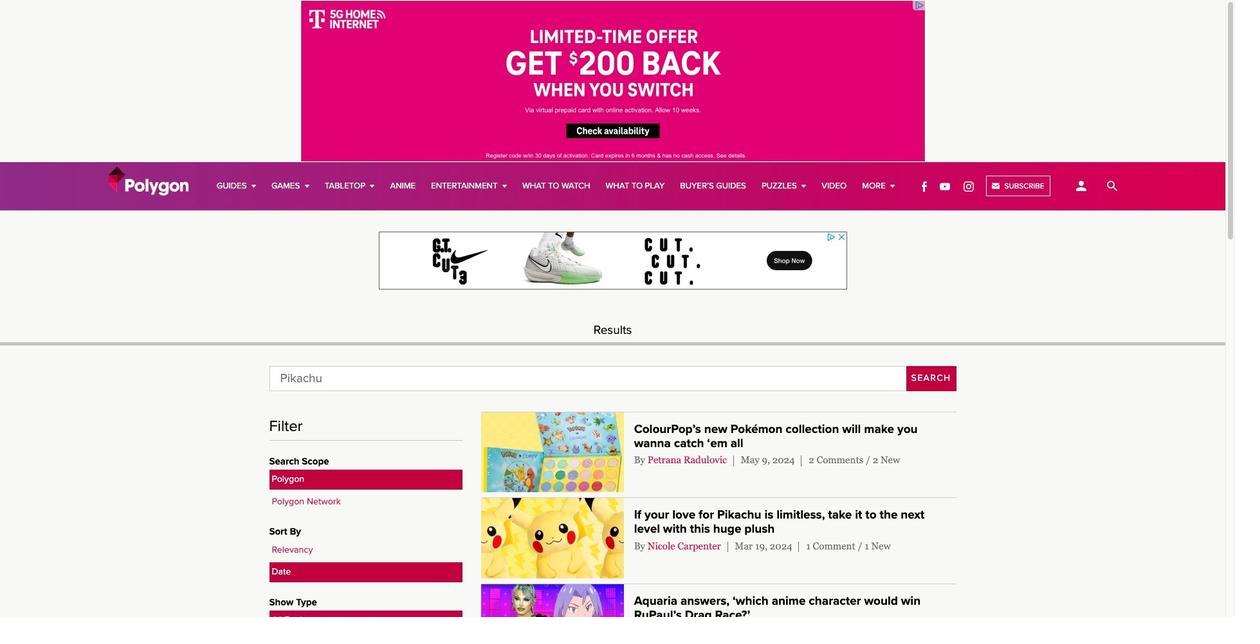 Task type: locate. For each thing, give the bounding box(es) containing it.
0 vertical spatial advertisement element
[[301, 1, 925, 162]]

1 vertical spatial advertisement element
[[379, 232, 847, 290]]

advertisement element
[[301, 1, 925, 162], [379, 232, 847, 290]]

three big pikachu plushies in front of a thunderbolt background image
[[481, 498, 624, 578]]



Task type: describe. For each thing, give the bounding box(es) containing it.
Pikachu field
[[269, 366, 906, 391]]

aquaria from drag race standing next to james from pokemon anime image
[[481, 584, 624, 617]]

a pokémon-inspired eyeshadow palette featuring a rainbow range of mattes and shimmers. image
[[481, 412, 624, 493]]



Task type: vqa. For each thing, say whether or not it's contained in the screenshot.
"high"
no



